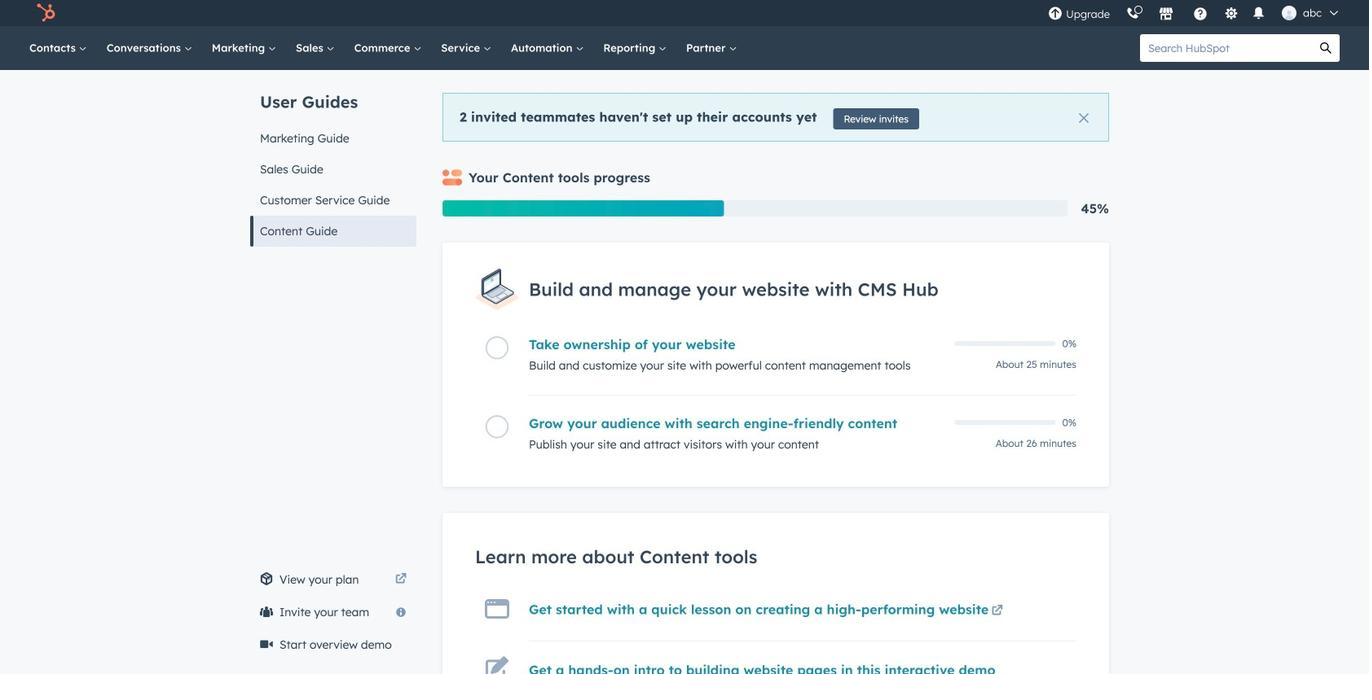 Task type: vqa. For each thing, say whether or not it's contained in the screenshot.
CLOSE ICON
yes



Task type: describe. For each thing, give the bounding box(es) containing it.
garebear orlando image
[[1282, 6, 1297, 20]]

user guides element
[[250, 70, 416, 247]]

marketplaces image
[[1159, 7, 1174, 22]]



Task type: locate. For each thing, give the bounding box(es) containing it.
progress bar
[[443, 200, 724, 217]]

close image
[[1079, 113, 1089, 123]]

menu
[[1040, 0, 1350, 26]]

link opens in a new window image
[[395, 571, 407, 590], [395, 575, 407, 586], [992, 602, 1003, 622]]

alert
[[443, 93, 1109, 142]]

link opens in a new window image
[[992, 606, 1003, 618]]

Search HubSpot search field
[[1140, 34, 1312, 62]]



